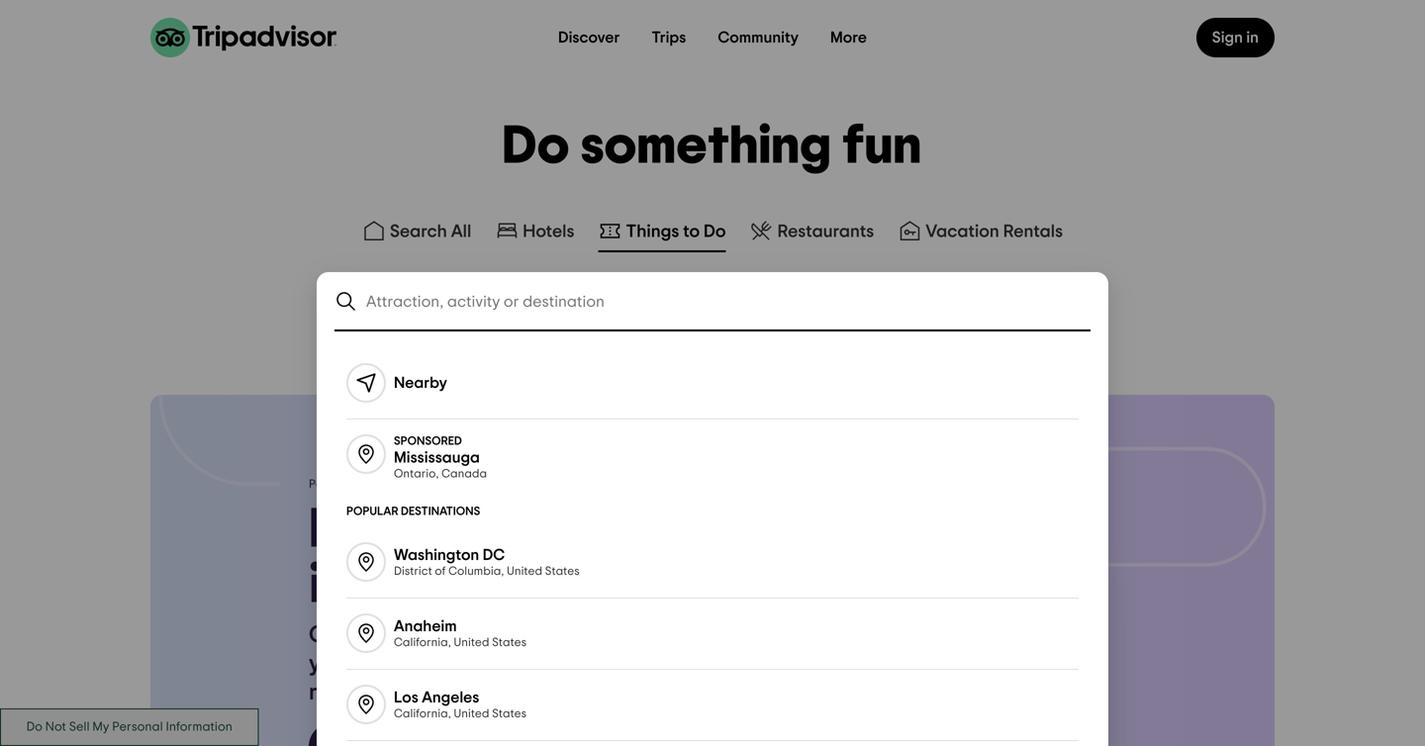 Task type: locate. For each thing, give the bounding box(es) containing it.
0 vertical spatial a
[[442, 502, 475, 558]]

0 horizontal spatial by
[[359, 478, 372, 490]]

do right to
[[704, 223, 726, 241]]

1 vertical spatial do
[[704, 223, 726, 241]]

states down trip
[[545, 566, 580, 578]]

1 horizontal spatial in
[[1247, 30, 1259, 46]]

things to do
[[626, 223, 726, 241]]

search all button
[[358, 215, 475, 252]]

united up 'traveler'
[[454, 637, 489, 649]]

discover
[[558, 30, 620, 46]]

in up get
[[309, 558, 353, 613]]

0 vertical spatial united
[[507, 566, 543, 578]]

popular
[[346, 506, 398, 518]]

personalized
[[373, 624, 512, 647]]

a left the dc
[[442, 502, 475, 558]]

a inside 'get a personalized itinerary just for you, guided by traveler tips and reviews.'
[[353, 624, 368, 647]]

tripadvisor image
[[150, 18, 337, 57]]

minutes
[[364, 558, 556, 613]]

mississauga
[[394, 450, 480, 466]]

and
[[605, 652, 648, 676]]

hotels
[[523, 223, 575, 241]]

ai
[[375, 478, 386, 490]]

hotels button
[[491, 215, 579, 252]]

0 horizontal spatial a
[[353, 624, 368, 647]]

0 vertical spatial states
[[545, 566, 580, 578]]

all
[[451, 223, 472, 241]]

states up 'traveler'
[[492, 637, 527, 649]]

by
[[359, 478, 372, 490], [440, 652, 466, 676]]

united
[[507, 566, 543, 578], [454, 637, 489, 649], [454, 708, 489, 720]]

popular destinations
[[346, 506, 480, 518]]

powered by ai
[[309, 478, 386, 490]]

california,
[[394, 637, 451, 649], [394, 708, 451, 720]]

states down 'traveler'
[[492, 708, 527, 720]]

california, inside the 'los angeles california, united states'
[[394, 708, 451, 720]]

search
[[390, 223, 447, 241]]

get
[[309, 624, 348, 647]]

1 california, from the top
[[394, 637, 451, 649]]

a right get
[[353, 624, 368, 647]]

sign in link
[[1197, 18, 1275, 57]]

2 vertical spatial united
[[454, 708, 489, 720]]

1 horizontal spatial by
[[440, 652, 466, 676]]

0 vertical spatial do
[[503, 120, 570, 174]]

restaurants button
[[746, 215, 878, 252]]

restaurants
[[778, 223, 874, 241]]

dc
[[483, 548, 505, 563]]

tab list
[[0, 211, 1426, 256]]

rentals
[[1004, 223, 1063, 241]]

los angeles california, united states
[[394, 690, 527, 720]]

of
[[435, 566, 446, 578]]

1 vertical spatial in
[[309, 558, 353, 613]]

a inside 'build a trip in minutes'
[[442, 502, 475, 558]]

by inside 'get a personalized itinerary just for you, guided by traveler tips and reviews.'
[[440, 652, 466, 676]]

1 vertical spatial a
[[353, 624, 368, 647]]

by left ai
[[359, 478, 372, 490]]

california, down anaheim
[[394, 637, 451, 649]]

0 horizontal spatial in
[[309, 558, 353, 613]]

vacation rentals button
[[894, 215, 1067, 252]]

0 vertical spatial in
[[1247, 30, 1259, 46]]

itinerary
[[517, 624, 608, 647]]

1 horizontal spatial a
[[442, 502, 475, 558]]

1 horizontal spatial do
[[704, 223, 726, 241]]

fun
[[843, 120, 922, 174]]

do something fun
[[503, 120, 922, 174]]

do
[[503, 120, 570, 174], [704, 223, 726, 241]]

sponsored mississauga ontario, canada
[[394, 436, 487, 480]]

in right sign
[[1247, 30, 1259, 46]]

None search field
[[319, 274, 1107, 330]]

1 vertical spatial united
[[454, 637, 489, 649]]

things to do button
[[594, 215, 730, 252]]

california, down los
[[394, 708, 451, 720]]

2 california, from the top
[[394, 708, 451, 720]]

sign
[[1213, 30, 1243, 46]]

popular destinations list box
[[323, 332, 1103, 746]]

united down trip
[[507, 566, 543, 578]]

guided
[[359, 652, 435, 676]]

1 vertical spatial california,
[[394, 708, 451, 720]]

1 vertical spatial by
[[440, 652, 466, 676]]

trips
[[652, 30, 686, 46]]

community button
[[702, 18, 815, 57]]

in inside sign in link
[[1247, 30, 1259, 46]]

states inside 'anaheim california, united states'
[[492, 637, 527, 649]]

united down angeles
[[454, 708, 489, 720]]

just
[[613, 624, 651, 647]]

washington dc district of columbia, united states
[[394, 548, 580, 578]]

states
[[545, 566, 580, 578], [492, 637, 527, 649], [492, 708, 527, 720]]

by down personalized
[[440, 652, 466, 676]]

powered
[[309, 478, 356, 490]]

0 vertical spatial california,
[[394, 637, 451, 649]]

sign in
[[1213, 30, 1259, 46]]

do up hotels link
[[503, 120, 570, 174]]

0 vertical spatial by
[[359, 478, 372, 490]]

canada
[[442, 468, 487, 480]]

in
[[1247, 30, 1259, 46], [309, 558, 353, 613]]

2 vertical spatial states
[[492, 708, 527, 720]]

1 vertical spatial states
[[492, 637, 527, 649]]

a
[[442, 502, 475, 558], [353, 624, 368, 647]]

build a trip in minutes
[[309, 502, 574, 613]]



Task type: describe. For each thing, give the bounding box(es) containing it.
los
[[394, 690, 419, 706]]

angeles
[[422, 690, 479, 706]]

sponsored
[[394, 436, 462, 448]]

vacation rentals link
[[898, 219, 1063, 243]]

states inside washington dc district of columbia, united states
[[545, 566, 580, 578]]

search all
[[390, 223, 472, 241]]

Search search field
[[366, 293, 1091, 311]]

search image
[[335, 290, 358, 314]]

build
[[309, 502, 430, 558]]

do inside "link"
[[704, 223, 726, 241]]

vacation
[[926, 223, 1000, 241]]

states inside the 'los angeles california, united states'
[[492, 708, 527, 720]]

ontario,
[[394, 468, 439, 480]]

reviews.
[[309, 681, 394, 705]]

nearby link
[[323, 348, 1103, 419]]

anaheim california, united states
[[394, 619, 527, 649]]

discover button
[[543, 18, 636, 57]]

hotels link
[[495, 219, 575, 243]]

something
[[581, 120, 832, 174]]

for
[[656, 624, 686, 647]]

community
[[718, 30, 799, 46]]

more
[[831, 30, 867, 46]]

columbia,
[[449, 566, 504, 578]]

washington
[[394, 548, 479, 563]]

you,
[[309, 652, 354, 676]]

trips button
[[636, 18, 702, 57]]

restaurants link
[[750, 219, 874, 243]]

destinations
[[401, 506, 480, 518]]

a for personalized
[[353, 624, 368, 647]]

traveler
[[472, 652, 556, 676]]

more button
[[815, 18, 883, 57]]

anaheim
[[394, 619, 457, 635]]

nearby
[[394, 375, 447, 391]]

get a personalized itinerary just for you, guided by traveler tips and reviews.
[[309, 624, 686, 705]]

vacation rentals
[[926, 223, 1063, 241]]

trip
[[487, 502, 574, 558]]

united inside washington dc district of columbia, united states
[[507, 566, 543, 578]]

0 horizontal spatial do
[[503, 120, 570, 174]]

united inside 'anaheim california, united states'
[[454, 637, 489, 649]]

california, inside 'anaheim california, united states'
[[394, 637, 451, 649]]

a for trip
[[442, 502, 475, 558]]

tips
[[561, 652, 600, 676]]

things
[[626, 223, 680, 241]]

united inside the 'los angeles california, united states'
[[454, 708, 489, 720]]

things to do link
[[598, 219, 726, 243]]

in inside 'build a trip in minutes'
[[309, 558, 353, 613]]

district
[[394, 566, 432, 578]]

to
[[683, 223, 700, 241]]

tab list containing search all
[[0, 211, 1426, 256]]



Task type: vqa. For each thing, say whether or not it's contained in the screenshot.
Start
no



